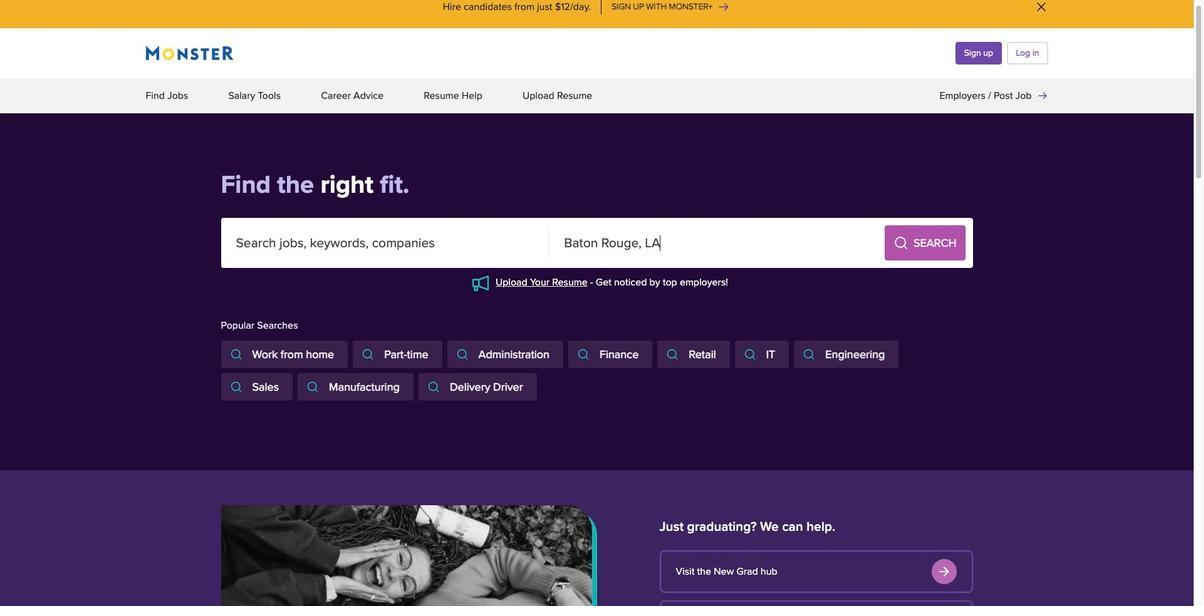 Task type: vqa. For each thing, say whether or not it's contained in the screenshot.
the Enter location or "remote" search field
yes



Task type: describe. For each thing, give the bounding box(es) containing it.
Search jobs, keywords, companies search field
[[221, 218, 549, 268]]

Enter location or "remote" search field
[[549, 218, 878, 268]]



Task type: locate. For each thing, give the bounding box(es) containing it.
monster image
[[146, 46, 234, 61]]



